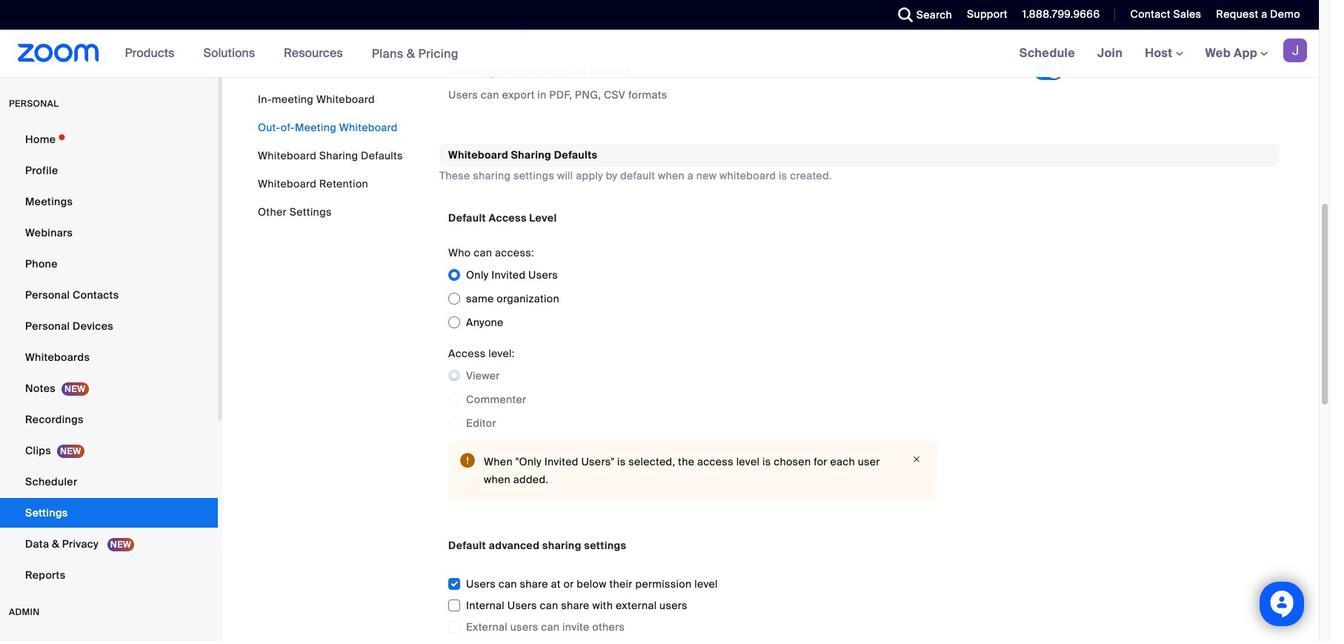 Task type: vqa. For each thing, say whether or not it's contained in the screenshot.
"Cancel" associated with first Save button from the bottom
no



Task type: locate. For each thing, give the bounding box(es) containing it.
personal up whiteboards
[[25, 319, 70, 333]]

sharing up retention
[[319, 149, 358, 162]]

0 horizontal spatial sharing
[[473, 169, 511, 182]]

0 horizontal spatial &
[[52, 537, 59, 551]]

share left at
[[520, 577, 548, 591]]

support link
[[956, 0, 1011, 30], [967, 7, 1008, 21]]

who can access:
[[448, 246, 534, 260]]

&
[[407, 46, 415, 61], [52, 537, 59, 551]]

0 horizontal spatial share
[[520, 577, 548, 591]]

1 horizontal spatial of-
[[472, 20, 486, 33]]

is left chosen at the bottom of the page
[[763, 455, 771, 469]]

defaults up 'will'
[[554, 148, 598, 161]]

2 default from the top
[[448, 539, 486, 552]]

with
[[592, 599, 613, 612]]

search button
[[887, 0, 956, 30]]

1 horizontal spatial share
[[561, 599, 590, 612]]

out-of-meeting whiteboard up the of
[[448, 20, 592, 33]]

0 vertical spatial of-
[[472, 20, 486, 33]]

whiteboard right new
[[720, 169, 776, 182]]

1 vertical spatial whiteboard
[[720, 169, 776, 182]]

can for share
[[499, 577, 517, 591]]

users inside who can access: option group
[[528, 268, 558, 282]]

0 vertical spatial access
[[489, 211, 527, 225]]

csv
[[604, 88, 626, 101]]

level right permission
[[695, 577, 718, 591]]

1 vertical spatial level
[[695, 577, 718, 591]]

when
[[484, 455, 513, 469]]

users up organization at the left
[[528, 268, 558, 282]]

advanced
[[489, 539, 540, 552]]

personal contacts
[[25, 288, 119, 302]]

out- up pricing
[[448, 20, 472, 33]]

settings up users can share at or below their permission level
[[584, 539, 627, 552]]

1 vertical spatial settings
[[25, 506, 68, 520]]

personal down phone
[[25, 288, 70, 302]]

1 horizontal spatial out-of-meeting whiteboard
[[448, 20, 592, 33]]

users can export in pdf, png, csv formats
[[448, 88, 667, 101]]

0 vertical spatial settings
[[514, 169, 554, 182]]

level
[[529, 211, 557, 225]]

can left 'in'
[[481, 88, 499, 101]]

default left advanced
[[448, 539, 486, 552]]

0 vertical spatial whiteboard
[[528, 65, 587, 78]]

settings
[[514, 169, 554, 182], [584, 539, 627, 552]]

1 horizontal spatial defaults
[[554, 148, 598, 161]]

for
[[814, 455, 828, 469]]

0 horizontal spatial when
[[484, 473, 511, 486]]

can up only
[[474, 246, 492, 260]]

1 vertical spatial users
[[510, 620, 538, 634]]

personal for personal devices
[[25, 319, 70, 333]]

0 vertical spatial &
[[407, 46, 415, 61]]

1 vertical spatial out-of-meeting whiteboard
[[258, 121, 398, 134]]

meetings navigation
[[1008, 30, 1319, 78]]

0 horizontal spatial defaults
[[361, 149, 403, 162]]

share
[[520, 577, 548, 591], [561, 599, 590, 612]]

plans
[[372, 46, 404, 61]]

0 vertical spatial invited
[[492, 268, 526, 282]]

in-meeting whiteboard link
[[258, 93, 375, 106]]

sharing
[[511, 148, 551, 161], [319, 149, 358, 162]]

of- inside "menu bar"
[[281, 121, 295, 134]]

0 vertical spatial personal
[[25, 288, 70, 302]]

contacts
[[73, 288, 119, 302]]

menu bar
[[258, 92, 403, 219]]

permission
[[635, 577, 692, 591]]

profile link
[[0, 156, 218, 185]]

1 horizontal spatial &
[[407, 46, 415, 61]]

users
[[660, 599, 688, 612], [510, 620, 538, 634]]

& right data
[[52, 537, 59, 551]]

access left the level
[[489, 211, 527, 225]]

a left new
[[688, 169, 694, 182]]

sharing down 'in'
[[511, 148, 551, 161]]

personal contacts link
[[0, 280, 218, 310]]

0 vertical spatial share
[[520, 577, 548, 591]]

created.
[[790, 169, 832, 182]]

users down allow
[[448, 88, 478, 101]]

out-of-meeting whiteboard element
[[439, 15, 1280, 120]]

out- down in-
[[258, 121, 281, 134]]

can
[[481, 88, 499, 101], [474, 246, 492, 260], [499, 577, 517, 591], [540, 599, 559, 612], [541, 620, 560, 634]]

personal menu menu
[[0, 125, 218, 591]]

0 vertical spatial users
[[660, 599, 688, 612]]

level
[[736, 455, 760, 469], [695, 577, 718, 591]]

1 vertical spatial default
[[448, 539, 486, 552]]

& inside product information navigation
[[407, 46, 415, 61]]

is left created.
[[779, 169, 787, 182]]

users down permission
[[660, 599, 688, 612]]

1 horizontal spatial level
[[736, 455, 760, 469]]

invited down access:
[[492, 268, 526, 282]]

retention
[[319, 177, 368, 190]]

2 horizontal spatial is
[[779, 169, 787, 182]]

can up internal
[[499, 577, 517, 591]]

0 vertical spatial default
[[448, 211, 486, 225]]

of
[[515, 65, 526, 78]]

2 personal from the top
[[25, 319, 70, 333]]

share up invite
[[561, 599, 590, 612]]

of- down meeting
[[281, 121, 295, 134]]

whiteboard sharing defaults down "out-of-meeting whiteboard" link
[[258, 149, 403, 162]]

0 vertical spatial meeting
[[486, 20, 529, 33]]

& for privacy
[[52, 537, 59, 551]]

0 horizontal spatial of-
[[281, 121, 295, 134]]

1 vertical spatial of-
[[281, 121, 295, 134]]

& inside personal menu menu
[[52, 537, 59, 551]]

1 vertical spatial invited
[[544, 455, 579, 469]]

0 vertical spatial when
[[658, 169, 685, 182]]

their
[[609, 577, 633, 591]]

when down the when
[[484, 473, 511, 486]]

when "only invited users" is selected, the access level is chosen for each user when added.
[[484, 455, 880, 486]]

1 horizontal spatial meeting
[[486, 20, 529, 33]]

1.888.799.9666
[[1023, 7, 1100, 21]]

level inside when "only invited users" is selected, the access level is chosen for each user when added.
[[736, 455, 760, 469]]

can for export
[[481, 88, 499, 101]]

0 vertical spatial export
[[479, 65, 513, 78]]

whiteboard
[[528, 65, 587, 78], [720, 169, 776, 182]]

plans & pricing link
[[372, 46, 459, 61], [372, 46, 459, 61]]

scheduler link
[[0, 467, 218, 497]]

profile picture image
[[1284, 39, 1307, 62]]

whiteboard sharing defaults
[[448, 148, 598, 161], [258, 149, 403, 162]]

1 vertical spatial personal
[[25, 319, 70, 333]]

sharing right these
[[473, 169, 511, 182]]

1 horizontal spatial settings
[[290, 205, 332, 219]]

out-of-meeting whiteboard up whiteboard sharing defaults link
[[258, 121, 398, 134]]

invited right "only
[[544, 455, 579, 469]]

meeting down in-meeting whiteboard link
[[295, 121, 336, 134]]

external users can invite others
[[466, 620, 625, 634]]

banner
[[0, 30, 1319, 78]]

default access level
[[448, 211, 557, 225]]

export down the of
[[502, 88, 535, 101]]

default up who
[[448, 211, 486, 225]]

1 personal from the top
[[25, 288, 70, 302]]

only
[[466, 268, 489, 282]]

meeting
[[486, 20, 529, 33], [295, 121, 336, 134]]

0 vertical spatial settings
[[290, 205, 332, 219]]

menu bar containing in-meeting whiteboard
[[258, 92, 403, 219]]

when right "default"
[[658, 169, 685, 182]]

0 horizontal spatial out-of-meeting whiteboard
[[258, 121, 398, 134]]

0 horizontal spatial sharing
[[319, 149, 358, 162]]

export left the of
[[479, 65, 513, 78]]

sharing up at
[[542, 539, 582, 552]]

0 horizontal spatial access
[[448, 347, 486, 360]]

admin
[[9, 606, 40, 618]]

level right access
[[736, 455, 760, 469]]

1 horizontal spatial a
[[1261, 7, 1268, 21]]

scheduler
[[25, 475, 77, 488]]

0 horizontal spatial settings
[[25, 506, 68, 520]]

0 horizontal spatial invited
[[492, 268, 526, 282]]

solutions button
[[203, 30, 262, 77]]

users right external
[[510, 620, 538, 634]]

1 vertical spatial when
[[484, 473, 511, 486]]

out-of-meeting whiteboard
[[448, 20, 592, 33], [258, 121, 398, 134]]

is
[[779, 169, 787, 182], [617, 455, 626, 469], [763, 455, 771, 469]]

users"
[[581, 455, 615, 469]]

1 horizontal spatial settings
[[584, 539, 627, 552]]

1 vertical spatial sharing
[[542, 539, 582, 552]]

when inside when "only invited users" is selected, the access level is chosen for each user when added.
[[484, 473, 511, 486]]

defaults up retention
[[361, 149, 403, 162]]

& right plans
[[407, 46, 415, 61]]

of- up allow
[[472, 20, 486, 33]]

1 horizontal spatial when
[[658, 169, 685, 182]]

1 vertical spatial out-
[[258, 121, 281, 134]]

invited
[[492, 268, 526, 282], [544, 455, 579, 469]]

export
[[479, 65, 513, 78], [502, 88, 535, 101]]

whiteboard up the allow export of whiteboard content
[[532, 20, 592, 33]]

selected,
[[629, 455, 675, 469]]

sales
[[1174, 7, 1202, 21]]

app
[[1234, 45, 1258, 61]]

access
[[697, 455, 734, 469]]

others
[[592, 620, 625, 634]]

0 vertical spatial a
[[1261, 7, 1268, 21]]

settings link
[[0, 498, 218, 528]]

reports link
[[0, 560, 218, 590]]

0 horizontal spatial level
[[695, 577, 718, 591]]

apply
[[576, 169, 603, 182]]

resources button
[[284, 30, 350, 77]]

users can share at or below their permission level
[[466, 577, 718, 591]]

anyone
[[466, 316, 504, 329]]

whiteboard sharing defaults up 'will'
[[448, 148, 598, 161]]

meeting up the of
[[486, 20, 529, 33]]

in-meeting whiteboard
[[258, 93, 375, 106]]

1 horizontal spatial invited
[[544, 455, 579, 469]]

1 vertical spatial settings
[[584, 539, 627, 552]]

editor
[[466, 417, 496, 430]]

access up viewer in the bottom of the page
[[448, 347, 486, 360]]

1 default from the top
[[448, 211, 486, 225]]

is right users"
[[617, 455, 626, 469]]

whiteboard up users can export in pdf, png, csv formats
[[528, 65, 587, 78]]

whiteboard sharing defaults link
[[258, 149, 403, 162]]

a left demo
[[1261, 7, 1268, 21]]

by
[[606, 169, 618, 182]]

default
[[620, 169, 655, 182]]

1 vertical spatial meeting
[[295, 121, 336, 134]]

settings down scheduler
[[25, 506, 68, 520]]

whiteboard up these
[[448, 148, 508, 161]]

0 vertical spatial level
[[736, 455, 760, 469]]

can inside out-of-meeting whiteboard element
[[481, 88, 499, 101]]

1 horizontal spatial out-
[[448, 20, 472, 33]]

settings down whiteboard retention
[[290, 205, 332, 219]]

allow export of whiteboard content
[[448, 65, 629, 78]]

webinars link
[[0, 218, 218, 248]]

level for access
[[736, 455, 760, 469]]

access level:
[[448, 347, 515, 360]]

settings left 'will'
[[514, 169, 554, 182]]

0 horizontal spatial users
[[510, 620, 538, 634]]

warning image
[[460, 453, 475, 468]]

web
[[1205, 45, 1231, 61]]

1 vertical spatial a
[[688, 169, 694, 182]]

contact sales link
[[1119, 0, 1205, 30], [1131, 7, 1202, 21]]

out-
[[448, 20, 472, 33], [258, 121, 281, 134]]

reports
[[25, 568, 66, 582]]

1 horizontal spatial users
[[660, 599, 688, 612]]

personal
[[9, 98, 59, 110]]

1 vertical spatial &
[[52, 537, 59, 551]]

meetings
[[25, 195, 73, 208]]

0 horizontal spatial settings
[[514, 169, 554, 182]]

can for access:
[[474, 246, 492, 260]]

demo
[[1270, 7, 1301, 21]]

0 vertical spatial out-of-meeting whiteboard
[[448, 20, 592, 33]]

request a demo link
[[1205, 0, 1319, 30], [1216, 7, 1301, 21]]

out-of-meeting whiteboard inside "menu bar"
[[258, 121, 398, 134]]

at
[[551, 577, 561, 591]]



Task type: describe. For each thing, give the bounding box(es) containing it.
whiteboard inside whiteboard sharing defaults element
[[448, 148, 508, 161]]

in-
[[258, 93, 272, 106]]

0 horizontal spatial a
[[688, 169, 694, 182]]

whiteboard retention
[[258, 177, 368, 190]]

level:
[[489, 347, 515, 360]]

whiteboard sharing defaults element
[[439, 144, 1280, 641]]

1 horizontal spatial whiteboard sharing defaults
[[448, 148, 598, 161]]

& for pricing
[[407, 46, 415, 61]]

0 horizontal spatial whiteboard
[[528, 65, 587, 78]]

default advanced sharing settings
[[448, 539, 627, 552]]

0 horizontal spatial meeting
[[295, 121, 336, 134]]

1 horizontal spatial access
[[489, 211, 527, 225]]

the
[[678, 455, 695, 469]]

png,
[[575, 88, 601, 101]]

close image
[[908, 453, 926, 466]]

whiteboard up whiteboard sharing defaults link
[[339, 121, 398, 134]]

clips
[[25, 444, 51, 457]]

privacy
[[62, 537, 99, 551]]

new
[[697, 169, 717, 182]]

data
[[25, 537, 49, 551]]

data & privacy link
[[0, 529, 218, 559]]

allow
[[448, 65, 476, 78]]

invite
[[563, 620, 590, 634]]

personal devices link
[[0, 311, 218, 341]]

host button
[[1145, 45, 1183, 61]]

0 horizontal spatial whiteboard sharing defaults
[[258, 149, 403, 162]]

"only
[[516, 455, 542, 469]]

banner containing products
[[0, 30, 1319, 78]]

can up external users can invite others
[[540, 599, 559, 612]]

commenter
[[466, 393, 526, 406]]

internal users can share with external users
[[466, 599, 688, 612]]

chosen
[[774, 455, 811, 469]]

added.
[[513, 473, 549, 486]]

clips link
[[0, 436, 218, 465]]

settings inside personal menu menu
[[25, 506, 68, 520]]

schedule link
[[1008, 30, 1087, 77]]

1 horizontal spatial is
[[763, 455, 771, 469]]

out-of-meeting whiteboard link
[[258, 121, 398, 134]]

below
[[577, 577, 607, 591]]

organization
[[497, 292, 560, 305]]

whiteboard inside out-of-meeting whiteboard element
[[532, 20, 592, 33]]

join
[[1098, 45, 1123, 61]]

other
[[258, 205, 287, 219]]

plans & pricing
[[372, 46, 459, 61]]

0 vertical spatial sharing
[[473, 169, 511, 182]]

1 horizontal spatial sharing
[[542, 539, 582, 552]]

1 horizontal spatial whiteboard
[[720, 169, 776, 182]]

recordings link
[[0, 405, 218, 434]]

pdf,
[[549, 88, 572, 101]]

zoom logo image
[[18, 44, 99, 62]]

whiteboard retention link
[[258, 177, 368, 190]]

access:
[[495, 246, 534, 260]]

invited inside when "only invited users" is selected, the access level is chosen for each user when added.
[[544, 455, 579, 469]]

1 horizontal spatial sharing
[[511, 148, 551, 161]]

in
[[538, 88, 547, 101]]

contact sales
[[1131, 7, 1202, 21]]

who can access: option group
[[448, 263, 938, 334]]

users inside out-of-meeting whiteboard element
[[448, 88, 478, 101]]

whiteboard up "out-of-meeting whiteboard" link
[[316, 93, 375, 106]]

meeting
[[272, 93, 314, 106]]

these sharing settings will apply by default when a new whiteboard is created.
[[439, 169, 832, 182]]

0 horizontal spatial is
[[617, 455, 626, 469]]

search
[[917, 8, 952, 21]]

1 vertical spatial export
[[502, 88, 535, 101]]

data & privacy
[[25, 537, 101, 551]]

external
[[466, 620, 508, 634]]

phone
[[25, 257, 58, 271]]

web app
[[1205, 45, 1258, 61]]

these
[[439, 169, 470, 182]]

0 horizontal spatial out-
[[258, 121, 281, 134]]

0 vertical spatial out-
[[448, 20, 472, 33]]

whiteboard up whiteboard retention
[[258, 149, 316, 162]]

meetings link
[[0, 187, 218, 216]]

phone link
[[0, 249, 218, 279]]

personal devices
[[25, 319, 113, 333]]

content
[[589, 65, 629, 78]]

1 vertical spatial access
[[448, 347, 486, 360]]

whiteboards
[[25, 351, 90, 364]]

request
[[1216, 7, 1259, 21]]

same
[[466, 292, 494, 305]]

users up internal
[[466, 577, 496, 591]]

whiteboard up other settings link
[[258, 177, 316, 190]]

other settings
[[258, 205, 332, 219]]

when "only invited users" is selected, the access level is chosen for each user when added. alert
[[448, 441, 938, 500]]

join link
[[1087, 30, 1134, 77]]

user
[[858, 455, 880, 469]]

notes link
[[0, 374, 218, 403]]

recordings
[[25, 413, 84, 426]]

1 vertical spatial share
[[561, 599, 590, 612]]

only invited users
[[466, 268, 558, 282]]

resources
[[284, 45, 343, 61]]

products
[[125, 45, 174, 61]]

whiteboards link
[[0, 342, 218, 372]]

pricing
[[418, 46, 459, 61]]

products button
[[125, 30, 181, 77]]

web app button
[[1205, 45, 1268, 61]]

default for default advanced sharing settings
[[448, 539, 486, 552]]

viewer
[[466, 369, 500, 383]]

solutions
[[203, 45, 255, 61]]

access level: option group
[[448, 364, 938, 435]]

devices
[[73, 319, 113, 333]]

formats
[[628, 88, 667, 101]]

will
[[557, 169, 573, 182]]

default for default access level
[[448, 211, 486, 225]]

level for permission
[[695, 577, 718, 591]]

sharing inside "menu bar"
[[319, 149, 358, 162]]

product information navigation
[[114, 30, 470, 78]]

personal for personal contacts
[[25, 288, 70, 302]]

users up external users can invite others
[[508, 599, 537, 612]]

can left invite
[[541, 620, 560, 634]]

notes
[[25, 382, 56, 395]]

invited inside who can access: option group
[[492, 268, 526, 282]]



